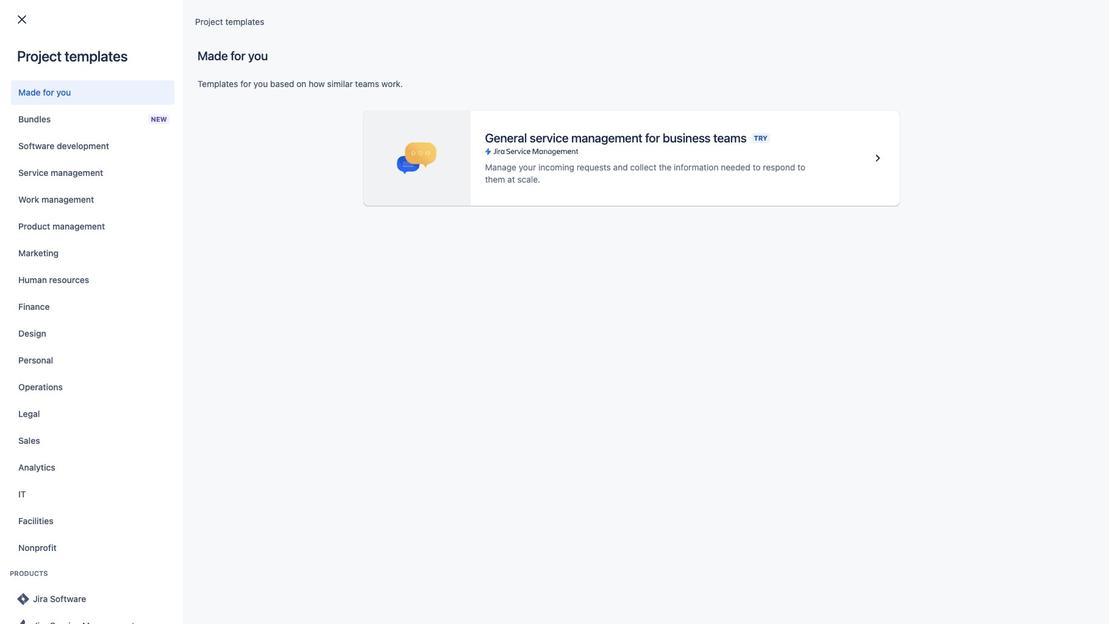 Task type: vqa. For each thing, say whether or not it's contained in the screenshot.
the middle All
no



Task type: describe. For each thing, give the bounding box(es) containing it.
general service management for business teams image
[[870, 151, 885, 166]]

back to projects image
[[15, 12, 29, 27]]

personal
[[18, 355, 53, 366]]

finance
[[18, 302, 50, 312]]

nonprofit button
[[11, 537, 174, 561]]

bundles
[[18, 114, 51, 124]]

projects
[[24, 50, 76, 67]]

0 vertical spatial software
[[18, 141, 54, 151]]

for up products
[[240, 79, 251, 89]]

based
[[270, 79, 294, 89]]

lead
[[490, 123, 509, 133]]

try
[[754, 134, 767, 142]]

resources
[[49, 275, 89, 285]]

legal
[[18, 409, 40, 419]]

market
[[96, 147, 123, 158]]

how
[[309, 79, 325, 89]]

choose
[[177, 90, 207, 100]]

jira software
[[33, 594, 86, 605]]

made for you button
[[11, 80, 174, 105]]

information
[[674, 162, 719, 173]]

manage your incoming requests and collect the information needed to respond to them at scale.
[[485, 162, 805, 185]]

1 horizontal spatial business
[[663, 131, 711, 145]]

similar
[[327, 79, 353, 89]]

3 managed from the top
[[353, 207, 389, 217]]

on
[[296, 79, 306, 89]]

for up collect on the top
[[645, 131, 660, 145]]

incoming
[[538, 162, 574, 173]]

jira software button
[[11, 588, 174, 612]]

design
[[18, 329, 46, 339]]

marketing button
[[11, 241, 174, 266]]

0 horizontal spatial teams
[[355, 79, 379, 89]]

you inside made for you button
[[56, 87, 71, 98]]

it button
[[11, 483, 174, 507]]

go to market sample
[[72, 147, 153, 158]]

product management
[[18, 221, 105, 232]]

go to market sample link
[[52, 146, 221, 161]]

0 horizontal spatial business
[[392, 148, 426, 159]]

star go to market sample image
[[29, 146, 43, 161]]

lead button
[[485, 121, 524, 135]]

software development button
[[11, 134, 174, 159]]

2 horizontal spatial to
[[797, 162, 805, 173]]

for inside button
[[43, 87, 54, 98]]

jira inside button
[[33, 594, 48, 605]]

sales
[[18, 436, 40, 446]]

work management button
[[11, 188, 174, 212]]

service
[[18, 168, 48, 178]]

1 vertical spatial software
[[50, 594, 86, 605]]

analytics
[[18, 463, 55, 473]]

manage
[[485, 162, 516, 173]]

primary element
[[7, 0, 868, 34]]

development
[[57, 141, 109, 151]]

service management
[[18, 168, 103, 178]]

nonprofit
[[18, 543, 57, 554]]

the
[[659, 162, 671, 173]]

general
[[485, 131, 527, 145]]

facilities
[[18, 516, 53, 527]]

templates inside 'link'
[[225, 16, 264, 27]]

human resources button
[[11, 268, 174, 293]]

goodmorning link
[[52, 176, 221, 190]]

service management button
[[11, 161, 174, 185]]

1 horizontal spatial teams
[[713, 131, 747, 145]]

human resources
[[18, 275, 89, 285]]

1 horizontal spatial made
[[198, 49, 228, 63]]

made for you inside button
[[18, 87, 71, 98]]

product
[[18, 221, 50, 232]]

team- for goodmorning
[[328, 177, 353, 188]]

sales button
[[11, 429, 174, 454]]

for up templates
[[231, 49, 245, 63]]

star goodmorning image
[[29, 176, 43, 190]]

operations
[[18, 382, 63, 393]]

management for product management
[[52, 221, 105, 232]]

at
[[507, 174, 515, 185]]

team-managed business
[[328, 148, 426, 159]]



Task type: locate. For each thing, give the bounding box(es) containing it.
marketing
[[18, 248, 59, 259]]

0 vertical spatial made
[[198, 49, 228, 63]]

0 vertical spatial team-
[[328, 148, 353, 159]]

nova project link
[[52, 263, 221, 278]]

work management
[[18, 194, 94, 205]]

team-managed software
[[328, 177, 426, 188], [328, 207, 426, 217]]

star nacho prod image
[[29, 234, 43, 249]]

and
[[613, 162, 628, 173]]

to right "respond"
[[797, 162, 805, 173]]

product management button
[[11, 215, 174, 239]]

1 horizontal spatial jira
[[209, 90, 223, 100]]

project templates
[[195, 16, 264, 27], [17, 48, 128, 65]]

management for work management
[[41, 194, 94, 205]]

new
[[151, 115, 167, 123]]

to right needed
[[753, 162, 761, 173]]

0 vertical spatial software
[[392, 177, 426, 188]]

1 vertical spatial made
[[18, 87, 41, 98]]

software
[[18, 141, 54, 151], [50, 594, 86, 605]]

team- for go to market sample
[[328, 148, 353, 159]]

3 team- from the top
[[328, 207, 353, 217]]

facilities button
[[11, 510, 174, 534]]

management inside button
[[52, 221, 105, 232]]

made up templates
[[198, 49, 228, 63]]

made inside button
[[18, 87, 41, 98]]

1 team-managed software from the top
[[328, 177, 426, 188]]

1 horizontal spatial project
[[94, 264, 122, 275]]

1 vertical spatial jira
[[33, 594, 48, 605]]

requests
[[577, 162, 611, 173]]

0 horizontal spatial made for you
[[18, 87, 71, 98]]

general service management for business teams
[[485, 131, 747, 145]]

made for you
[[198, 49, 268, 63], [18, 87, 71, 98]]

2 vertical spatial team-
[[328, 207, 353, 217]]

design button
[[11, 322, 174, 346]]

software right jira software icon
[[50, 594, 86, 605]]

work.
[[381, 79, 403, 89]]

team-
[[328, 148, 353, 159], [328, 177, 353, 188], [328, 207, 353, 217]]

0 horizontal spatial to
[[85, 147, 93, 158]]

1 managed from the top
[[353, 148, 389, 159]]

teams up needed
[[713, 131, 747, 145]]

name button
[[47, 121, 93, 135]]

0 horizontal spatial templates
[[65, 48, 128, 65]]

it
[[18, 490, 26, 500]]

Search Projects text field
[[26, 87, 145, 104]]

0 vertical spatial templates
[[225, 16, 264, 27]]

1 vertical spatial software
[[392, 207, 426, 217]]

management down the go
[[51, 168, 103, 178]]

1 horizontal spatial to
[[753, 162, 761, 173]]

1 vertical spatial team-managed software
[[328, 207, 426, 217]]

name
[[52, 123, 76, 133]]

respond
[[763, 162, 795, 173]]

analytics button
[[11, 456, 174, 480]]

0 horizontal spatial jira
[[33, 594, 48, 605]]

management up product management
[[41, 194, 94, 205]]

1 vertical spatial managed
[[353, 177, 389, 188]]

0 vertical spatial business
[[663, 131, 711, 145]]

human
[[18, 275, 47, 285]]

2 team- from the top
[[328, 177, 353, 188]]

collect
[[630, 162, 656, 173]]

to
[[85, 147, 93, 158], [753, 162, 761, 173], [797, 162, 805, 173]]

0 horizontal spatial made
[[18, 87, 41, 98]]

work
[[18, 194, 39, 205]]

1 vertical spatial teams
[[713, 131, 747, 145]]

1 vertical spatial team-
[[328, 177, 353, 188]]

for
[[231, 49, 245, 63], [240, 79, 251, 89], [43, 87, 54, 98], [645, 131, 660, 145]]

1 software from the top
[[392, 177, 426, 188]]

managed for goodmorning
[[353, 177, 389, 188]]

project templates link
[[195, 15, 264, 29]]

made for you up bundles
[[18, 87, 71, 98]]

managed
[[353, 148, 389, 159], [353, 177, 389, 188], [353, 207, 389, 217]]

project inside 'link'
[[195, 16, 223, 27]]

sample
[[125, 147, 153, 158]]

legal button
[[11, 402, 174, 427]]

your
[[519, 162, 536, 173]]

jira down templates
[[209, 90, 223, 100]]

service
[[530, 131, 569, 145]]

personal button
[[11, 349, 174, 373]]

1 horizontal spatial templates
[[225, 16, 264, 27]]

templates
[[198, 79, 238, 89]]

project
[[195, 16, 223, 27], [17, 48, 62, 65], [94, 264, 122, 275]]

scale.
[[517, 174, 540, 185]]

Search field
[[877, 7, 999, 27]]

management down work management "button"
[[52, 221, 105, 232]]

templates
[[225, 16, 264, 27], [65, 48, 128, 65]]

0 vertical spatial jira
[[209, 90, 223, 100]]

0 vertical spatial managed
[[353, 148, 389, 159]]

software
[[392, 177, 426, 188], [392, 207, 426, 217]]

nova
[[72, 264, 92, 275]]

software down bundles
[[18, 141, 54, 151]]

management
[[571, 131, 642, 145], [51, 168, 103, 178], [41, 194, 94, 205], [52, 221, 105, 232]]

products
[[226, 90, 261, 100]]

0 vertical spatial project
[[195, 16, 223, 27]]

2 vertical spatial project
[[94, 264, 122, 275]]

1 horizontal spatial made for you
[[198, 49, 268, 63]]

to right the go
[[85, 147, 93, 158]]

0 vertical spatial team-managed software
[[328, 177, 426, 188]]

management inside 'button'
[[51, 168, 103, 178]]

1 vertical spatial templates
[[65, 48, 128, 65]]

2 horizontal spatial project
[[195, 16, 223, 27]]

teams
[[355, 79, 379, 89], [713, 131, 747, 145]]

for up bundles
[[43, 87, 54, 98]]

nova project
[[72, 264, 122, 275]]

star project-1374 image
[[29, 292, 43, 307]]

made
[[198, 49, 228, 63], [18, 87, 41, 98]]

1 vertical spatial business
[[392, 148, 426, 159]]

1 vertical spatial project templates
[[17, 48, 128, 65]]

products
[[10, 570, 48, 578]]

2 software from the top
[[392, 207, 426, 217]]

jira right jira software image
[[33, 594, 48, 605]]

made for you up templates
[[198, 49, 268, 63]]

operations button
[[11, 376, 174, 400]]

2 team-managed software from the top
[[328, 207, 426, 217]]

2 vertical spatial managed
[[353, 207, 389, 217]]

them
[[485, 174, 505, 185]]

software development
[[18, 141, 109, 151]]

to inside 'link'
[[85, 147, 93, 158]]

banner
[[0, 0, 1109, 34]]

0 horizontal spatial project
[[17, 48, 62, 65]]

1 horizontal spatial project templates
[[195, 16, 264, 27]]

jira service management image
[[16, 619, 30, 625]]

1 vertical spatial made for you
[[18, 87, 71, 98]]

2 managed from the top
[[353, 177, 389, 188]]

management for service management
[[51, 168, 103, 178]]

1 vertical spatial project
[[17, 48, 62, 65]]

goodmorning
[[72, 177, 126, 187]]

1 team- from the top
[[328, 148, 353, 159]]

templates for you based on how similar teams work.
[[198, 79, 403, 89]]

choose jira products
[[177, 90, 261, 100]]

0 vertical spatial project templates
[[195, 16, 264, 27]]

star nova project image
[[29, 263, 43, 278]]

go
[[72, 147, 83, 158]]

jira software image
[[16, 593, 30, 607]]

jira software image
[[16, 593, 30, 607]]

jira
[[209, 90, 223, 100], [33, 594, 48, 605]]

finance button
[[11, 295, 174, 319]]

management up requests at the top right
[[571, 131, 642, 145]]

0 vertical spatial made for you
[[198, 49, 268, 63]]

previous image
[[27, 332, 41, 347]]

business
[[663, 131, 711, 145], [392, 148, 426, 159]]

teams left work.
[[355, 79, 379, 89]]

managed for go to market sample
[[353, 148, 389, 159]]

made up bundles
[[18, 87, 41, 98]]

management inside "button"
[[41, 194, 94, 205]]

0 vertical spatial teams
[[355, 79, 379, 89]]

0 horizontal spatial project templates
[[17, 48, 128, 65]]

jira service management image
[[485, 147, 578, 157], [485, 147, 578, 157], [16, 619, 30, 625]]

needed
[[721, 162, 750, 173]]



